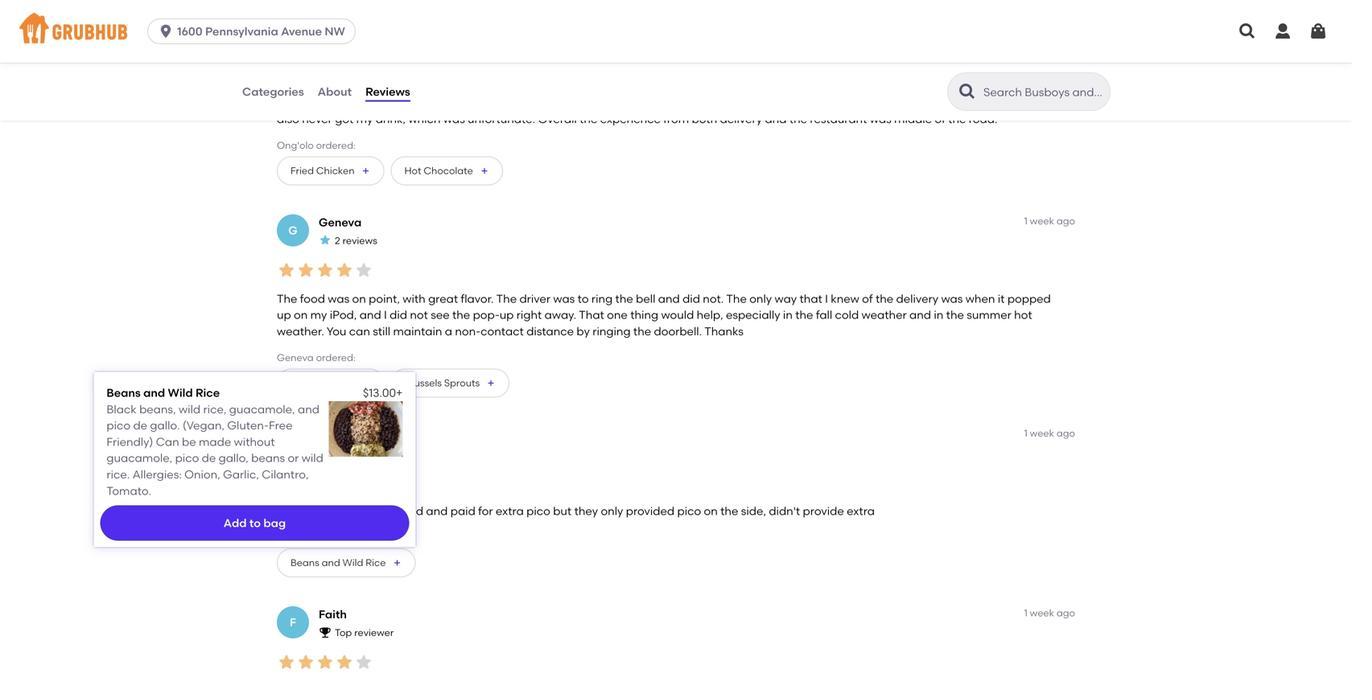 Task type: vqa. For each thing, say whether or not it's contained in the screenshot.
1 week ago corresponding to It was fine except I ordered and paid for extra pico but they only provided pico on the side, didn't provide extra
yes



Task type: describe. For each thing, give the bounding box(es) containing it.
made
[[199, 435, 231, 449]]

or
[[288, 452, 299, 465]]

experience
[[600, 112, 661, 126]]

kind
[[968, 96, 991, 110]]

0 horizontal spatial only
[[601, 505, 623, 518]]

also
[[277, 112, 299, 126]]

you
[[327, 325, 346, 338]]

1 week ago for the food was on point, with great flavor.  the driver was to ring the bell and did not.  the only way that i knew of the delivery was when it popped up on my ipod, and i did not see the pop-up right away.  that one thing would help, especially in the fall cold weather and in the summer hot weather.  you can still maintain a non-contact distance by ringing the doorbell.  thanks
[[1024, 215, 1075, 227]]

1 horizontal spatial svg image
[[1238, 22, 1257, 41]]

tooltip containing beans and wild rice
[[94, 372, 416, 558]]

about button
[[317, 63, 353, 121]]

reviews for o
[[343, 39, 377, 51]]

bag
[[264, 517, 286, 530]]

0 horizontal spatial not
[[384, 96, 402, 110]]

was up the got
[[328, 96, 350, 110]]

2 vertical spatial ordered:
[[306, 532, 346, 544]]

2 reviews for g
[[335, 235, 377, 247]]

3 1 week ago from the top
[[1024, 608, 1075, 619]]

non-
[[455, 325, 481, 338]]

good.
[[474, 96, 506, 110]]

3 1 from the top
[[1024, 608, 1028, 619]]

lillian for lillian ordered:
[[277, 532, 304, 544]]

great
[[428, 292, 458, 306]]

1 for the food was on point, with great flavor.  the driver was to ring the bell and did not.  the only way that i knew of the delivery was when it popped up on my ipod, and i did not see the pop-up right away.  that one thing would help, especially in the fall cold weather and in the summer hot weather.  you can still maintain a non-contact distance by ringing the doorbell.  thanks
[[1024, 215, 1028, 227]]

was right it
[[287, 505, 309, 518]]

provide
[[803, 505, 844, 518]]

popped
[[1008, 292, 1051, 306]]

1 vertical spatial de
[[202, 452, 216, 465]]

fine
[[311, 505, 331, 518]]

1 up from the left
[[277, 308, 291, 322]]

from
[[664, 112, 689, 126]]

pico down be
[[175, 452, 199, 465]]

2 svg image from the left
[[1309, 22, 1328, 41]]

too.
[[1028, 96, 1049, 110]]

i right "that"
[[825, 292, 828, 306]]

2 reviews for o
[[335, 39, 377, 51]]

3 2 from the top
[[335, 448, 340, 459]]

without
[[234, 435, 275, 449]]

1 horizontal spatial guacamole,
[[229, 403, 295, 416]]

the up the one
[[615, 292, 633, 306]]

fried chicken
[[291, 165, 355, 177]]

categories button
[[241, 63, 305, 121]]

driver
[[520, 292, 551, 306]]

ipod,
[[330, 308, 357, 322]]

brussels sprouts button
[[391, 369, 510, 398]]

onion,
[[184, 468, 220, 482]]

distance
[[527, 325, 574, 338]]

1600
[[177, 25, 203, 38]]

by
[[577, 325, 590, 338]]

friendly)
[[107, 435, 153, 449]]

be
[[182, 435, 196, 449]]

unfortunate.
[[468, 112, 535, 126]]

hot
[[1014, 308, 1032, 322]]

to inside button
[[249, 517, 261, 530]]

away.
[[545, 308, 576, 322]]

lillian ordered:
[[277, 532, 346, 544]]

pennsylvania
[[205, 25, 278, 38]]

geneva for geneva
[[319, 216, 362, 229]]

ordered: for on
[[316, 352, 356, 364]]

1 horizontal spatial but
[[553, 505, 572, 518]]

way
[[775, 292, 797, 306]]

$13.00
[[363, 386, 396, 400]]

1 vertical spatial guacamole,
[[107, 452, 172, 465]]

contact
[[481, 325, 524, 338]]

cilantro,
[[262, 468, 309, 482]]

plus icon image for beans and wild rice
[[392, 559, 402, 568]]

of inside the food was on point, with great flavor.  the driver was to ring the bell and did not.  the only way that i knew of the delivery was when it popped up on my ipod, and i did not see the pop-up right away.  that one thing would help, especially in the fall cold weather and in the summer hot weather.  you can still maintain a non-contact distance by ringing the doorbell.  thanks
[[862, 292, 873, 306]]

was left the dry,
[[577, 96, 598, 110]]

delivery inside the food was on point, with great flavor.  the driver was to ring the bell and did not.  the only way that i knew of the delivery was when it popped up on my ipod, and i did not see the pop-up right away.  that one thing would help, especially in the fall cold weather and in the summer hot weather.  you can still maintain a non-contact distance by ringing the doorbell.  thanks
[[896, 292, 939, 306]]

pop-
[[473, 308, 500, 322]]

not.
[[703, 292, 724, 306]]

1600 pennsylvania avenue nw button
[[147, 19, 362, 44]]

ago for the food was on point, with great flavor.  the driver was to ring the bell and did not.  the only way that i knew of the delivery was when it popped up on my ipod, and i did not see the pop-up right away.  that one thing would help, especially in the fall cold weather and in the summer hot weather.  you can still maintain a non-contact distance by ringing the doorbell.  thanks
[[1057, 215, 1075, 227]]

was up away.
[[553, 292, 575, 306]]

right
[[517, 308, 542, 322]]

1 in from the left
[[783, 308, 793, 322]]

top reviewer
[[335, 628, 394, 639]]

the up weather.
[[277, 292, 297, 306]]

didn't
[[769, 505, 800, 518]]

3 ago from the top
[[1057, 608, 1075, 619]]

one
[[607, 308, 628, 322]]

f
[[290, 616, 296, 630]]

can
[[156, 435, 179, 449]]

beans and wild rice inside beans and wild rice button
[[291, 557, 386, 569]]

3 2 reviews from the top
[[335, 448, 377, 459]]

beans inside tooltip
[[107, 386, 141, 400]]

reviews button
[[365, 63, 411, 121]]

except
[[334, 505, 372, 518]]

hot chocolate
[[405, 165, 473, 177]]

week for the food was on point, with great flavor.  the driver was to ring the bell and did not.  the only way that i knew of the delivery was when it popped up on my ipod, and i did not see the pop-up right away.  that one thing would help, especially in the fall cold weather and in the summer hot weather.  you can still maintain a non-contact distance by ringing the doorbell.  thanks
[[1030, 215, 1054, 227]]

point,
[[369, 292, 400, 306]]

beans and wild rice inside tooltip
[[107, 386, 220, 400]]

add
[[224, 517, 247, 530]]

they
[[574, 505, 598, 518]]

1 horizontal spatial on
[[352, 292, 366, 306]]

garlic,
[[223, 468, 259, 482]]

a inside the food was on point, with great flavor.  the driver was to ring the bell and did not.  the only way that i knew of the delivery was when it popped up on my ipod, and i did not see the pop-up right away.  that one thing would help, especially in the fall cold weather and in the summer hot weather.  you can still maintain a non-contact distance by ringing the doorbell.  thanks
[[445, 325, 452, 338]]

the right the overall on the top of page
[[580, 112, 598, 126]]

categories
[[242, 85, 304, 98]]

vinegar,
[[749, 96, 792, 110]]

it
[[277, 505, 284, 518]]

0 horizontal spatial did
[[390, 308, 407, 322]]

the right not.
[[726, 292, 747, 306]]

never
[[302, 112, 332, 126]]

the down thing
[[633, 325, 651, 338]]

1 extra from the left
[[496, 505, 524, 518]]

help,
[[697, 308, 723, 322]]

with
[[403, 292, 426, 306]]

the down vinegar,
[[790, 112, 807, 126]]

0 horizontal spatial de
[[133, 419, 147, 433]]

fried chicken button
[[277, 157, 384, 186]]

dry,
[[601, 96, 621, 110]]

dry
[[1008, 96, 1025, 110]]

it
[[998, 292, 1005, 306]]

plus icon image for brussels sprouts
[[486, 379, 496, 388]]

lot
[[719, 96, 733, 110]]

brussels
[[405, 378, 442, 389]]

for
[[478, 505, 493, 518]]

plus icon image for fried chicken
[[361, 166, 371, 176]]

road.
[[969, 112, 998, 126]]

was up 'ipod,'
[[328, 292, 350, 306]]

beans inside beans and wild rice button
[[291, 557, 319, 569]]

0 vertical spatial wild
[[179, 403, 201, 416]]

ringing
[[593, 325, 631, 338]]

g
[[288, 224, 298, 237]]

chicken
[[316, 165, 355, 177]]

3 week from the top
[[1030, 608, 1054, 619]]

i right the except
[[374, 505, 377, 518]]

got
[[335, 112, 354, 126]]

2 up from the left
[[500, 308, 514, 322]]

Search Busboys and Poets - 450 K search field
[[982, 85, 1105, 100]]

and up beans,
[[143, 386, 165, 400]]

beans and wild rice button
[[277, 549, 416, 578]]

mashed
[[840, 96, 884, 110]]



Task type: locate. For each thing, give the bounding box(es) containing it.
not left "good."
[[454, 96, 472, 110]]

doorbell.
[[654, 325, 702, 338]]

i inside the food was okay: not bad, but not good. the chicken was dry, the greens had a lot of vinegar, and the mashed potatoes were kind of dry too. i also never got my drink, which was unfortunate. overall the experience from both delivery and the restaurant was middle of the road.
[[1052, 96, 1055, 110]]

1 vertical spatial food
[[300, 292, 325, 306]]

+
[[396, 386, 403, 400]]

1 vertical spatial my
[[310, 308, 327, 322]]

and down lillian ordered:
[[322, 557, 340, 569]]

wild down lillian ordered:
[[343, 557, 363, 569]]

0 vertical spatial de
[[133, 419, 147, 433]]

plus icon image inside beans and wild rice button
[[392, 559, 402, 568]]

okay:
[[352, 96, 381, 110]]

1 horizontal spatial wild
[[343, 557, 363, 569]]

pico left 'they'
[[527, 505, 551, 518]]

the left summer
[[946, 308, 964, 322]]

ring
[[592, 292, 613, 306]]

my inside the food was okay: not bad, but not good. the chicken was dry, the greens had a lot of vinegar, and the mashed potatoes were kind of dry too. i also never got my drink, which was unfortunate. overall the experience from both delivery and the restaurant was middle of the road.
[[356, 112, 373, 126]]

2 in from the left
[[934, 308, 944, 322]]

free
[[269, 419, 293, 433]]

i right too.
[[1052, 96, 1055, 110]]

ordered
[[380, 505, 423, 518]]

pico right provided
[[677, 505, 701, 518]]

trophy icon image
[[319, 627, 332, 639]]

tomato.
[[107, 484, 151, 498]]

0 vertical spatial 2 reviews
[[335, 39, 377, 51]]

1600 pennsylvania avenue nw
[[177, 25, 345, 38]]

beans,
[[139, 403, 176, 416]]

would
[[661, 308, 694, 322]]

1 vertical spatial a
[[445, 325, 452, 338]]

0 vertical spatial delivery
[[720, 112, 762, 126]]

the up restaurant
[[819, 96, 837, 110]]

the up unfortunate.
[[508, 96, 529, 110]]

plus icon image down ordered
[[392, 559, 402, 568]]

2 vertical spatial 2 reviews
[[335, 448, 377, 459]]

1 vertical spatial 2 reviews
[[335, 235, 377, 247]]

1 horizontal spatial lillian
[[319, 428, 352, 442]]

and up would
[[658, 292, 680, 306]]

geneva down weather.
[[277, 352, 314, 364]]

overall
[[538, 112, 577, 126]]

the up pop-
[[496, 292, 517, 306]]

plus icon image
[[361, 166, 371, 176], [480, 166, 489, 176], [361, 379, 371, 388], [486, 379, 496, 388], [392, 559, 402, 568]]

wild inside tooltip
[[168, 386, 193, 400]]

food for on
[[300, 292, 325, 306]]

beans and wild rice up beans,
[[107, 386, 220, 400]]

fried
[[291, 165, 314, 177]]

was left when
[[941, 292, 963, 306]]

0 vertical spatial geneva
[[319, 216, 362, 229]]

lillian
[[319, 428, 352, 442], [277, 532, 304, 544]]

rice,
[[203, 403, 227, 416]]

only inside the food was on point, with great flavor.  the driver was to ring the bell and did not.  the only way that i knew of the delivery was when it popped up on my ipod, and i did not see the pop-up right away.  that one thing would help, especially in the fall cold weather and in the summer hot weather.  you can still maintain a non-contact distance by ringing the doorbell.  thanks
[[750, 292, 772, 306]]

0 horizontal spatial extra
[[496, 505, 524, 518]]

only right 'they'
[[601, 505, 623, 518]]

search icon image
[[958, 82, 977, 101]]

provided
[[626, 505, 675, 518]]

0 horizontal spatial on
[[294, 308, 308, 322]]

1 vertical spatial on
[[294, 308, 308, 322]]

maintain
[[393, 325, 442, 338]]

wild up beans,
[[168, 386, 193, 400]]

0 vertical spatial only
[[750, 292, 772, 306]]

reviews
[[366, 85, 410, 98]]

1 reviews from the top
[[343, 39, 377, 51]]

plus icon image for hot chocolate
[[480, 166, 489, 176]]

geneva right g
[[319, 216, 362, 229]]

wild inside beans and wild rice button
[[343, 557, 363, 569]]

0 vertical spatial my
[[356, 112, 373, 126]]

pico
[[107, 419, 130, 433], [175, 452, 199, 465], [527, 505, 551, 518], [677, 505, 701, 518]]

1 horizontal spatial rice
[[366, 557, 386, 569]]

guacamole, down friendly)
[[107, 452, 172, 465]]

black beans, wild rice, guacamole, and pico de gallo. (vegan, gluten-free friendly)    can be made without guacamole, pico de gallo, beans or wild rice.    allergies: onion, garlic, cilantro, tomato.
[[107, 403, 323, 498]]

my inside the food was on point, with great flavor.  the driver was to ring the bell and did not.  the only way that i knew of the delivery was when it popped up on my ipod, and i did not see the pop-up right away.  that one thing would help, especially in the fall cold weather and in the summer hot weather.  you can still maintain a non-contact distance by ringing the doorbell.  thanks
[[310, 308, 327, 322]]

rice inside beans and wild rice button
[[366, 557, 386, 569]]

2 vertical spatial 1 week ago
[[1024, 608, 1075, 619]]

2 vertical spatial 1
[[1024, 608, 1028, 619]]

top
[[335, 628, 352, 639]]

0 horizontal spatial geneva
[[277, 352, 314, 364]]

2
[[335, 39, 340, 51], [335, 235, 340, 247], [335, 448, 340, 459]]

rice.
[[107, 468, 130, 482]]

on left side,
[[704, 505, 718, 518]]

potatoes
[[887, 96, 937, 110]]

the up also
[[277, 96, 297, 110]]

greens
[[644, 96, 682, 110]]

1 vertical spatial but
[[553, 505, 572, 518]]

1 vertical spatial rice
[[366, 557, 386, 569]]

beans and wild rice image
[[329, 402, 403, 457]]

2 reviews from the top
[[343, 235, 377, 247]]

2 right g
[[335, 235, 340, 247]]

a inside the food was okay: not bad, but not good. the chicken was dry, the greens had a lot of vinegar, and the mashed potatoes were kind of dry too. i also never got my drink, which was unfortunate. overall the experience from both delivery and the restaurant was middle of the road.
[[709, 96, 716, 110]]

reviews up the except
[[343, 448, 377, 459]]

not up the maintain
[[410, 308, 428, 322]]

svg image
[[1238, 22, 1257, 41], [158, 23, 174, 39]]

my up you
[[310, 308, 327, 322]]

2 reviews up the except
[[335, 448, 377, 459]]

paid
[[451, 505, 476, 518]]

0 horizontal spatial to
[[249, 517, 261, 530]]

ago for it was fine except i ordered and paid for extra pico but they only provided pico on the side, didn't provide extra
[[1057, 428, 1075, 440]]

1 horizontal spatial delivery
[[896, 292, 939, 306]]

0 vertical spatial rice
[[196, 386, 220, 400]]

2 extra from the left
[[847, 505, 875, 518]]

1 vertical spatial only
[[601, 505, 623, 518]]

1 food from the top
[[300, 96, 325, 110]]

0 vertical spatial ago
[[1057, 215, 1075, 227]]

2 reviews right g
[[335, 235, 377, 247]]

1 vertical spatial wild
[[343, 557, 363, 569]]

hot chocolate button
[[391, 157, 503, 186]]

reviews for g
[[343, 235, 377, 247]]

in down way
[[783, 308, 793, 322]]

2 for g
[[335, 235, 340, 247]]

beans up 'black'
[[107, 386, 141, 400]]

beans
[[107, 386, 141, 400], [291, 557, 319, 569]]

did
[[683, 292, 700, 306], [390, 308, 407, 322]]

0 vertical spatial 2
[[335, 39, 340, 51]]

ong'olo ordered:
[[277, 140, 356, 151]]

0 vertical spatial reviews
[[343, 39, 377, 51]]

0 vertical spatial lillian
[[319, 428, 352, 442]]

to inside the food was on point, with great flavor.  the driver was to ring the bell and did not.  the only way that i knew of the delivery was when it popped up on my ipod, and i did not see the pop-up right away.  that one thing would help, especially in the fall cold weather and in the summer hot weather.  you can still maintain a non-contact distance by ringing the doorbell.  thanks
[[578, 292, 589, 306]]

0 horizontal spatial in
[[783, 308, 793, 322]]

extra right for
[[496, 505, 524, 518]]

ordered:
[[316, 140, 356, 151], [316, 352, 356, 364], [306, 532, 346, 544]]

0 horizontal spatial guacamole,
[[107, 452, 172, 465]]

the
[[624, 96, 642, 110], [819, 96, 837, 110], [580, 112, 598, 126], [790, 112, 807, 126], [948, 112, 966, 126], [615, 292, 633, 306], [876, 292, 894, 306], [452, 308, 470, 322], [795, 308, 813, 322], [946, 308, 964, 322], [633, 325, 651, 338], [721, 505, 738, 518]]

ordered: down you
[[316, 352, 356, 364]]

and down vinegar,
[[765, 112, 787, 126]]

food for got
[[300, 96, 325, 110]]

2 vertical spatial 2
[[335, 448, 340, 459]]

of down were
[[935, 112, 946, 126]]

lillian down bag
[[277, 532, 304, 544]]

guacamole,
[[229, 403, 295, 416], [107, 452, 172, 465]]

and inside beans and wild rice button
[[322, 557, 340, 569]]

1 vertical spatial 2
[[335, 235, 340, 247]]

2 horizontal spatial on
[[704, 505, 718, 518]]

allergies:
[[132, 468, 182, 482]]

de down made
[[202, 452, 216, 465]]

a down see
[[445, 325, 452, 338]]

week
[[1030, 215, 1054, 227], [1030, 428, 1054, 440], [1030, 608, 1054, 619]]

0 vertical spatial food
[[300, 96, 325, 110]]

1 horizontal spatial wild
[[302, 452, 323, 465]]

reviews up the point, in the left of the page
[[343, 235, 377, 247]]

0 horizontal spatial lillian
[[277, 532, 304, 544]]

0 horizontal spatial but
[[432, 96, 451, 110]]

1 vertical spatial wild
[[302, 452, 323, 465]]

side,
[[741, 505, 766, 518]]

of left the dry
[[994, 96, 1005, 110]]

geneva
[[319, 216, 362, 229], [277, 352, 314, 364]]

1 vertical spatial lillian
[[277, 532, 304, 544]]

main navigation navigation
[[0, 0, 1352, 63]]

1 1 week ago from the top
[[1024, 215, 1075, 227]]

brussels sprouts
[[405, 378, 480, 389]]

1 horizontal spatial up
[[500, 308, 514, 322]]

which
[[408, 112, 441, 126]]

0 horizontal spatial svg image
[[1273, 22, 1293, 41]]

in left summer
[[934, 308, 944, 322]]

plus icon image right chicken
[[361, 166, 371, 176]]

the up experience
[[624, 96, 642, 110]]

delivery up weather
[[896, 292, 939, 306]]

2 vertical spatial ago
[[1057, 608, 1075, 619]]

and right weather
[[910, 308, 931, 322]]

drink,
[[376, 112, 406, 126]]

2 week from the top
[[1030, 428, 1054, 440]]

to left bag
[[249, 517, 261, 530]]

was down "mashed"
[[870, 112, 892, 126]]

plus icon image inside brussels sprouts button
[[486, 379, 496, 388]]

1 horizontal spatial beans
[[291, 557, 319, 569]]

2 vertical spatial week
[[1030, 608, 1054, 619]]

1 vertical spatial beans and wild rice
[[291, 557, 386, 569]]

2 right or
[[335, 448, 340, 459]]

my for on
[[310, 308, 327, 322]]

reviewer
[[354, 628, 394, 639]]

the up 'non-' at top left
[[452, 308, 470, 322]]

plus icon image right chocolate
[[480, 166, 489, 176]]

1 horizontal spatial only
[[750, 292, 772, 306]]

1 2 reviews from the top
[[335, 39, 377, 51]]

2 food from the top
[[300, 292, 325, 306]]

2 2 reviews from the top
[[335, 235, 377, 247]]

my for got
[[356, 112, 373, 126]]

geneva  ordered:
[[277, 352, 356, 364]]

0 horizontal spatial beans
[[107, 386, 141, 400]]

0 vertical spatial to
[[578, 292, 589, 306]]

about
[[318, 85, 352, 98]]

the
[[277, 96, 297, 110], [508, 96, 529, 110], [277, 292, 297, 306], [496, 292, 517, 306], [726, 292, 747, 306]]

ong'olo for ong'olo
[[319, 19, 362, 33]]

1 vertical spatial 1
[[1024, 428, 1028, 440]]

1 horizontal spatial a
[[709, 96, 716, 110]]

food inside the food was okay: not bad, but not good. the chicken was dry, the greens had a lot of vinegar, and the mashed potatoes were kind of dry too. i also never got my drink, which was unfortunate. overall the experience from both delivery and the restaurant was middle of the road.
[[300, 96, 325, 110]]

the up weather
[[876, 292, 894, 306]]

but up which
[[432, 96, 451, 110]]

1 vertical spatial geneva
[[277, 352, 314, 364]]

i down the point, in the left of the page
[[384, 308, 387, 322]]

0 vertical spatial beans and wild rice
[[107, 386, 220, 400]]

beans down lillian ordered:
[[291, 557, 319, 569]]

the down "that"
[[795, 308, 813, 322]]

plus icon image inside hot chocolate "button"
[[480, 166, 489, 176]]

1 2 from the top
[[335, 39, 340, 51]]

1 vertical spatial ong'olo
[[277, 140, 314, 151]]

0 horizontal spatial svg image
[[158, 23, 174, 39]]

not inside the food was on point, with great flavor.  the driver was to ring the bell and did not.  the only way that i knew of the delivery was when it popped up on my ipod, and i did not see the pop-up right away.  that one thing would help, especially in the fall cold weather and in the summer hot weather.  you can still maintain a non-contact distance by ringing the doorbell.  thanks
[[410, 308, 428, 322]]

to up the that
[[578, 292, 589, 306]]

ong'olo for ong'olo ordered:
[[277, 140, 314, 151]]

but inside the food was okay: not bad, but not good. the chicken was dry, the greens had a lot of vinegar, and the mashed potatoes were kind of dry too. i also never got my drink, which was unfortunate. overall the experience from both delivery and the restaurant was middle of the road.
[[432, 96, 451, 110]]

2 1 week ago from the top
[[1024, 428, 1075, 440]]

add to bag button
[[100, 506, 409, 541]]

plus icon image left '+'
[[361, 379, 371, 388]]

ordered: for got
[[316, 140, 356, 151]]

gallo,
[[219, 452, 249, 465]]

star icon image
[[319, 38, 332, 51], [277, 65, 296, 84], [296, 65, 316, 84], [316, 65, 335, 84], [335, 65, 354, 84], [354, 65, 374, 84], [319, 234, 332, 247], [277, 261, 296, 280], [296, 261, 316, 280], [316, 261, 335, 280], [335, 261, 354, 280], [354, 261, 374, 280], [319, 447, 332, 459], [277, 473, 296, 493], [296, 473, 316, 493], [277, 653, 296, 673], [296, 653, 316, 673], [316, 653, 335, 673], [335, 653, 354, 673], [354, 653, 374, 673]]

up up weather.
[[277, 308, 291, 322]]

geneva for geneva  ordered:
[[277, 352, 314, 364]]

1 vertical spatial ordered:
[[316, 352, 356, 364]]

o
[[288, 27, 298, 41]]

wild up (vegan,
[[179, 403, 201, 416]]

did up would
[[683, 292, 700, 306]]

2 down nw
[[335, 39, 340, 51]]

and right vinegar,
[[795, 96, 817, 110]]

i
[[1052, 96, 1055, 110], [825, 292, 828, 306], [384, 308, 387, 322], [374, 505, 377, 518]]

food up weather.
[[300, 292, 325, 306]]

plus icon image inside fried chicken button
[[361, 166, 371, 176]]

1 horizontal spatial in
[[934, 308, 944, 322]]

1 ago from the top
[[1057, 215, 1075, 227]]

summer
[[967, 308, 1012, 322]]

up
[[277, 308, 291, 322], [500, 308, 514, 322]]

knew
[[831, 292, 860, 306]]

1 vertical spatial 1 week ago
[[1024, 428, 1075, 440]]

1 horizontal spatial beans and wild rice
[[291, 557, 386, 569]]

1 vertical spatial to
[[249, 517, 261, 530]]

was right which
[[443, 112, 465, 126]]

up up contact
[[500, 308, 514, 322]]

1 week ago for it was fine except i ordered and paid for extra pico but they only provided pico on the side, didn't provide extra
[[1024, 428, 1075, 440]]

only up especially
[[750, 292, 772, 306]]

wild right or
[[302, 452, 323, 465]]

0 vertical spatial 1 week ago
[[1024, 215, 1075, 227]]

1 vertical spatial delivery
[[896, 292, 939, 306]]

week for it was fine except i ordered and paid for extra pico but they only provided pico on the side, didn't provide extra
[[1030, 428, 1054, 440]]

not up drink,
[[384, 96, 402, 110]]

1 horizontal spatial did
[[683, 292, 700, 306]]

beans and wild rice down lillian ordered:
[[291, 557, 386, 569]]

delivery down lot
[[720, 112, 762, 126]]

still
[[373, 325, 391, 338]]

ordered: up chicken
[[316, 140, 356, 151]]

middle
[[894, 112, 932, 126]]

the down were
[[948, 112, 966, 126]]

1 week ago
[[1024, 215, 1075, 227], [1024, 428, 1075, 440], [1024, 608, 1075, 619]]

on
[[352, 292, 366, 306], [294, 308, 308, 322], [704, 505, 718, 518]]

1 vertical spatial beans
[[291, 557, 319, 569]]

1 horizontal spatial geneva
[[319, 216, 362, 229]]

rice down the except
[[366, 557, 386, 569]]

guacamole, up gluten-
[[229, 403, 295, 416]]

0 horizontal spatial ong'olo
[[277, 140, 314, 151]]

1 vertical spatial ago
[[1057, 428, 1075, 440]]

and up or
[[298, 403, 320, 416]]

de up friendly)
[[133, 419, 147, 433]]

0 vertical spatial did
[[683, 292, 700, 306]]

0 vertical spatial week
[[1030, 215, 1054, 227]]

0 horizontal spatial a
[[445, 325, 452, 338]]

add to bag
[[224, 517, 286, 530]]

2 for o
[[335, 39, 340, 51]]

on up 'ipod,'
[[352, 292, 366, 306]]

that
[[800, 292, 823, 306]]

0 vertical spatial beans
[[107, 386, 141, 400]]

when
[[966, 292, 995, 306]]

and up can on the left of page
[[360, 308, 381, 322]]

tooltip
[[94, 372, 416, 558]]

1 vertical spatial did
[[390, 308, 407, 322]]

0 vertical spatial a
[[709, 96, 716, 110]]

lillian right free
[[319, 428, 352, 442]]

wild
[[168, 386, 193, 400], [343, 557, 363, 569]]

food inside the food was on point, with great flavor.  the driver was to ring the bell and did not.  the only way that i knew of the delivery was when it popped up on my ipod, and i did not see the pop-up right away.  that one thing would help, especially in the fall cold weather and in the summer hot weather.  you can still maintain a non-contact distance by ringing the doorbell.  thanks
[[300, 292, 325, 306]]

2 horizontal spatial not
[[454, 96, 472, 110]]

of right lot
[[735, 96, 746, 110]]

chocolate
[[424, 165, 473, 177]]

wild
[[179, 403, 201, 416], [302, 452, 323, 465]]

2 reviews down nw
[[335, 39, 377, 51]]

my
[[356, 112, 373, 126], [310, 308, 327, 322]]

1 1 from the top
[[1024, 215, 1028, 227]]

0 vertical spatial ong'olo
[[319, 19, 362, 33]]

delivery inside the food was okay: not bad, but not good. the chicken was dry, the greens had a lot of vinegar, and the mashed potatoes were kind of dry too. i also never got my drink, which was unfortunate. overall the experience from both delivery and the restaurant was middle of the road.
[[720, 112, 762, 126]]

to
[[578, 292, 589, 306], [249, 517, 261, 530]]

2 1 from the top
[[1024, 428, 1028, 440]]

a
[[709, 96, 716, 110], [445, 325, 452, 338]]

svg image
[[1273, 22, 1293, 41], [1309, 22, 1328, 41]]

chicken
[[532, 96, 574, 110]]

rice
[[196, 386, 220, 400], [366, 557, 386, 569]]

0 vertical spatial but
[[432, 96, 451, 110]]

1 week from the top
[[1030, 215, 1054, 227]]

svg image inside 1600 pennsylvania avenue nw button
[[158, 23, 174, 39]]

0 horizontal spatial rice
[[196, 386, 220, 400]]

of right the knew
[[862, 292, 873, 306]]

0 vertical spatial 1
[[1024, 215, 1028, 227]]

hot
[[405, 165, 421, 177]]

rice up rice,
[[196, 386, 220, 400]]

1 for it was fine except i ordered and paid for extra pico but they only provided pico on the side, didn't provide extra
[[1024, 428, 1028, 440]]

ong'olo up fried
[[277, 140, 314, 151]]

ordered: down fine
[[306, 532, 346, 544]]

extra right provide
[[847, 505, 875, 518]]

1 horizontal spatial my
[[356, 112, 373, 126]]

but left 'they'
[[553, 505, 572, 518]]

0 vertical spatial wild
[[168, 386, 193, 400]]

and left paid
[[426, 505, 448, 518]]

black
[[107, 403, 137, 416]]

1 horizontal spatial extra
[[847, 505, 875, 518]]

0 horizontal spatial wild
[[168, 386, 193, 400]]

1 svg image from the left
[[1273, 22, 1293, 41]]

3 reviews from the top
[[343, 448, 377, 459]]

lillian for lillian
[[319, 428, 352, 442]]

the left side,
[[721, 505, 738, 518]]

0 horizontal spatial delivery
[[720, 112, 762, 126]]

a left lot
[[709, 96, 716, 110]]

pico down 'black'
[[107, 419, 130, 433]]

0 horizontal spatial up
[[277, 308, 291, 322]]

ong'olo right o on the top of the page
[[319, 19, 362, 33]]

faith
[[319, 608, 347, 622]]

0 vertical spatial on
[[352, 292, 366, 306]]

2 ago from the top
[[1057, 428, 1075, 440]]

1 horizontal spatial ong'olo
[[319, 19, 362, 33]]

especially
[[726, 308, 780, 322]]

on up weather.
[[294, 308, 308, 322]]

2 2 from the top
[[335, 235, 340, 247]]

delivery
[[720, 112, 762, 126], [896, 292, 939, 306]]

see
[[431, 308, 450, 322]]

did down the point, in the left of the page
[[390, 308, 407, 322]]

1 horizontal spatial to
[[578, 292, 589, 306]]

food
[[300, 96, 325, 110], [300, 292, 325, 306]]

0 horizontal spatial my
[[310, 308, 327, 322]]

flavor.
[[461, 292, 494, 306]]

and inside the black beans, wild rice, guacamole, and pico de gallo. (vegan, gluten-free friendly)    can be made without guacamole, pico de gallo, beans or wild rice.    allergies: onion, garlic, cilantro, tomato.
[[298, 403, 320, 416]]



